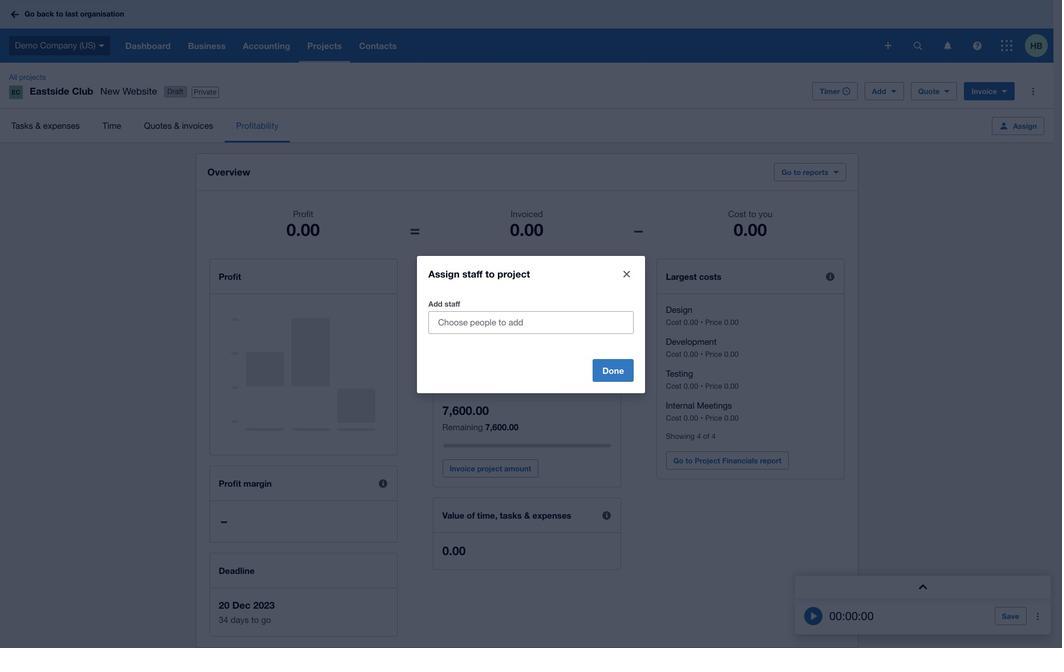 Task type: vqa. For each thing, say whether or not it's contained in the screenshot.
(US)
yes



Task type: locate. For each thing, give the bounding box(es) containing it.
go
[[261, 616, 271, 625]]

& for tasks
[[35, 121, 41, 130]]

staff for add
[[445, 300, 460, 309]]

quotes & invoices
[[144, 121, 213, 130]]

1 • from the top
[[701, 318, 703, 327]]

0 horizontal spatial svg image
[[99, 44, 104, 47]]

price inside design cost 0.00 • price 0.00
[[705, 318, 722, 327]]

& right tasks
[[524, 511, 530, 521]]

website
[[123, 86, 157, 97]]

0 horizontal spatial go
[[25, 9, 35, 18]]

2 price from the top
[[705, 350, 722, 359]]

cost down the testing at the bottom right
[[666, 382, 682, 391]]

2 horizontal spatial go
[[782, 168, 792, 177]]

to inside 20 dec 2023 34 days to go
[[251, 616, 259, 625]]

price for testing
[[705, 382, 722, 391]]

go down showing 4 of 4
[[674, 456, 684, 466]]

showing
[[442, 328, 471, 336], [666, 433, 695, 441]]

add staff
[[429, 300, 460, 309]]

tasks & expenses
[[11, 121, 80, 130]]

go left back
[[25, 9, 35, 18]]

tasks
[[500, 511, 522, 521]]

showing for showing 4 of 4
[[666, 433, 695, 441]]

club
[[72, 85, 93, 97]]

4 down internal meetings cost 0.00 • price 0.00
[[697, 433, 701, 441]]

1 vertical spatial add
[[429, 300, 443, 309]]

price up meetings
[[705, 382, 722, 391]]

price inside internal meetings cost 0.00 • price 0.00
[[705, 414, 722, 423]]

go back to last organisation link
[[7, 4, 131, 24]]

showing for showing 1 of 1
[[442, 328, 471, 336]]

design cost 0.00 • price 0.00
[[666, 305, 739, 327]]

0 vertical spatial assign
[[1013, 121, 1037, 130]]

cost up the testing at the bottom right
[[666, 350, 682, 359]]

svg image
[[11, 11, 19, 18], [1001, 40, 1013, 51], [944, 41, 951, 50], [973, 41, 982, 50]]

cost left the "you"
[[728, 209, 746, 219]]

tasks & expenses link
[[0, 109, 91, 143]]

add left 0041
[[429, 300, 443, 309]]

draft right 0041
[[486, 306, 502, 315]]

cost down design
[[666, 318, 682, 327]]

go back to last organisation
[[25, 9, 124, 18]]

value of time, tasks & expenses
[[442, 511, 571, 521]]

time
[[103, 121, 121, 130]]

−
[[634, 220, 644, 240]]

4 price from the top
[[705, 414, 722, 423]]

cost
[[728, 209, 746, 219], [666, 318, 682, 327], [666, 350, 682, 359], [666, 382, 682, 391], [666, 414, 682, 423]]

cost inside 'testing cost 0.00 • price 0.00'
[[666, 382, 682, 391]]

quotes
[[144, 121, 172, 130]]

draft left private
[[167, 87, 184, 96]]

assign for assign staff to project
[[429, 268, 460, 280]]

1 vertical spatial showing
[[666, 433, 695, 441]]

invoice up assign button
[[972, 87, 997, 96]]

1 horizontal spatial staff
[[462, 268, 483, 280]]

project inside button
[[477, 464, 502, 474]]

to left last
[[56, 9, 63, 18]]

• up meetings
[[701, 382, 703, 391]]

go left reports
[[782, 168, 792, 177]]

0 vertical spatial draft
[[167, 87, 184, 96]]

internal meetings cost 0.00 • price 0.00
[[666, 401, 739, 423]]

add right timer button
[[872, 87, 886, 96]]

1 vertical spatial project
[[477, 464, 502, 474]]

go inside go back to last organisation link
[[25, 9, 35, 18]]

quote
[[918, 87, 940, 96]]

go to project financials report
[[674, 456, 782, 466]]

0 horizontal spatial add
[[429, 300, 443, 309]]

demo company (us) button
[[0, 29, 117, 63]]

to inside go to reports popup button
[[794, 168, 801, 177]]

1 horizontal spatial of
[[480, 328, 486, 336]]

price down meetings
[[705, 414, 722, 423]]

showing down the internal
[[666, 433, 695, 441]]

invoiced 0.00
[[510, 209, 544, 240]]

invoice for invoice project amount
[[450, 464, 475, 474]]

1
[[473, 328, 478, 336], [488, 328, 492, 336]]

hb
[[1031, 40, 1043, 50]]

1 horizontal spatial go
[[674, 456, 684, 466]]

svg image up the add popup button
[[885, 42, 892, 49]]

invoice down remaining
[[450, 464, 475, 474]]

1 horizontal spatial draft
[[486, 306, 502, 315]]

largest costs
[[666, 272, 722, 282]]

profit for margin
[[219, 479, 241, 489]]

staff for assign
[[462, 268, 483, 280]]

design
[[666, 305, 693, 315]]

0.00 inside cost to you 0.00
[[734, 220, 767, 240]]

0 vertical spatial go
[[25, 9, 35, 18]]

20 dec 2023 34 days to go
[[219, 600, 275, 625]]

• for testing
[[701, 382, 703, 391]]

testing cost 0.00 • price 0.00
[[666, 369, 739, 391]]

• inside design cost 0.00 • price 0.00
[[701, 318, 703, 327]]

2 • from the top
[[701, 350, 703, 359]]

1 vertical spatial invoice
[[450, 464, 475, 474]]

quote button
[[911, 82, 958, 100]]

close image
[[624, 271, 630, 278]]

invoice inside popup button
[[972, 87, 997, 96]]

cost inside design cost 0.00 • price 0.00
[[666, 318, 682, 327]]

1 vertical spatial expenses
[[533, 511, 571, 521]]

all
[[9, 73, 17, 82]]

cost inside cost to you 0.00
[[728, 209, 746, 219]]

1 horizontal spatial &
[[174, 121, 180, 130]]

time,
[[477, 511, 498, 521]]

1 vertical spatial 7,600.00
[[442, 404, 489, 418]]

3 • from the top
[[701, 382, 703, 391]]

2 horizontal spatial of
[[703, 433, 710, 441]]

assign down invoice popup button
[[1013, 121, 1037, 130]]

00:00:00
[[830, 610, 874, 623]]

& right the tasks
[[35, 121, 41, 130]]

showing down inv-0041 link
[[442, 328, 471, 336]]

to left project
[[686, 456, 693, 466]]

expenses
[[43, 121, 80, 130], [533, 511, 571, 521]]

0 horizontal spatial 1
[[473, 328, 478, 336]]

cost down the internal
[[666, 414, 682, 423]]

of for 4
[[703, 433, 710, 441]]

1 vertical spatial of
[[703, 433, 710, 441]]

assign inside button
[[1013, 121, 1037, 130]]

0 vertical spatial expenses
[[43, 121, 80, 130]]

eastside club
[[30, 85, 93, 97]]

• inside development cost 0.00 • price 0.00
[[701, 350, 703, 359]]

2 vertical spatial of
[[467, 511, 475, 521]]

go for go to reports
[[782, 168, 792, 177]]

4 • from the top
[[701, 414, 703, 423]]

svg image right the (us)
[[99, 44, 104, 47]]

1 horizontal spatial 4
[[712, 433, 716, 441]]

invoice inside button
[[450, 464, 475, 474]]

go to reports button
[[774, 163, 846, 181]]

project
[[498, 268, 530, 280], [477, 464, 502, 474]]

add
[[872, 87, 886, 96], [429, 300, 443, 309]]

1 vertical spatial staff
[[445, 300, 460, 309]]

navigation
[[117, 29, 877, 63]]

cost inside development cost 0.00 • price 0.00
[[666, 350, 682, 359]]

cost for testing
[[666, 382, 682, 391]]

new
[[100, 86, 120, 97]]

1 horizontal spatial expenses
[[533, 511, 571, 521]]

timer button
[[813, 82, 858, 100]]

2 vertical spatial go
[[674, 456, 684, 466]]

report
[[760, 456, 782, 466]]

1 vertical spatial assign
[[429, 268, 460, 280]]

0 vertical spatial staff
[[462, 268, 483, 280]]

0 vertical spatial invoice
[[972, 87, 997, 96]]

1 horizontal spatial assign
[[1013, 121, 1037, 130]]

& inside "link"
[[174, 121, 180, 130]]

price inside development cost 0.00 • price 0.00
[[705, 350, 722, 359]]

& right quotes
[[174, 121, 180, 130]]

assign
[[1013, 121, 1037, 130], [429, 268, 460, 280]]

4 up project
[[712, 433, 716, 441]]

0.00
[[287, 220, 320, 240], [510, 220, 544, 240], [734, 220, 767, 240], [684, 318, 698, 327], [724, 318, 739, 327], [684, 350, 698, 359], [724, 350, 739, 359], [684, 382, 698, 391], [724, 382, 739, 391], [684, 414, 698, 423], [724, 414, 739, 423], [442, 544, 466, 559]]

to left the "you"
[[749, 209, 756, 219]]

0 vertical spatial showing
[[442, 328, 471, 336]]

price inside 'testing cost 0.00 • price 0.00'
[[705, 382, 722, 391]]

0 horizontal spatial 4
[[697, 433, 701, 441]]

new website
[[100, 86, 157, 97]]

0 horizontal spatial &
[[35, 121, 41, 130]]

svg image
[[914, 41, 922, 50], [885, 42, 892, 49], [99, 44, 104, 47]]

profit inside "profit 0.00"
[[293, 209, 313, 219]]

to
[[56, 9, 63, 18], [794, 168, 801, 177], [749, 209, 756, 219], [486, 268, 495, 280], [686, 456, 693, 466], [251, 616, 259, 625]]

assign for assign
[[1013, 121, 1037, 130]]

0 vertical spatial add
[[872, 87, 886, 96]]

deadline
[[219, 566, 255, 576]]

1 horizontal spatial add
[[872, 87, 886, 96]]

0 vertical spatial profit
[[293, 209, 313, 219]]

assign inside dialog
[[429, 268, 460, 280]]

1 price from the top
[[705, 318, 722, 327]]

assign button
[[992, 117, 1045, 135]]

1 vertical spatial go
[[782, 168, 792, 177]]

project down invoiced 0.00
[[498, 268, 530, 280]]

2 vertical spatial 7,600.00
[[485, 422, 519, 433]]

to left reports
[[794, 168, 801, 177]]

days
[[231, 616, 249, 625]]

• inside 'testing cost 0.00 • price 0.00'
[[701, 382, 703, 391]]

2 vertical spatial profit
[[219, 479, 241, 489]]

add inside popup button
[[872, 87, 886, 96]]

1 horizontal spatial invoice
[[972, 87, 997, 96]]

value
[[442, 511, 465, 521]]

• down meetings
[[701, 414, 703, 423]]

svg image left back
[[11, 11, 19, 18]]

inv-
[[442, 305, 459, 315]]

go inside go to project financials report button
[[674, 456, 684, 466]]

project left amount
[[477, 464, 502, 474]]

4
[[697, 433, 701, 441], [712, 433, 716, 441]]

inv-0041
[[442, 305, 478, 315]]

to right invoices at the left of the page
[[486, 268, 495, 280]]

svg image up quote
[[914, 41, 922, 50]]

• for design
[[701, 318, 703, 327]]

overview
[[207, 166, 250, 178]]

quotes & invoices link
[[133, 109, 225, 143]]

price up development cost 0.00 • price 0.00
[[705, 318, 722, 327]]

0 vertical spatial project
[[498, 268, 530, 280]]

price down development
[[705, 350, 722, 359]]

amount
[[504, 464, 531, 474]]

1 horizontal spatial 1
[[488, 328, 492, 336]]

showing 4 of 4
[[666, 433, 716, 441]]

draft
[[167, 87, 184, 96], [486, 306, 502, 315]]

0 vertical spatial 7,600.00
[[578, 305, 611, 315]]

0 horizontal spatial draft
[[167, 87, 184, 96]]

1 horizontal spatial showing
[[666, 433, 695, 441]]

expenses down eastside club
[[43, 121, 80, 130]]

• down development
[[701, 350, 703, 359]]

invoices
[[442, 272, 476, 282]]

(us)
[[80, 40, 96, 50]]

private
[[194, 88, 217, 96]]

–
[[221, 515, 227, 529]]

expenses right tasks
[[533, 511, 571, 521]]

to left "go"
[[251, 616, 259, 625]]

go inside go to reports popup button
[[782, 168, 792, 177]]

go to reports
[[782, 168, 829, 177]]

0 horizontal spatial showing
[[442, 328, 471, 336]]

go
[[25, 9, 35, 18], [782, 168, 792, 177], [674, 456, 684, 466]]

0 horizontal spatial of
[[467, 511, 475, 521]]

add for add
[[872, 87, 886, 96]]

3 price from the top
[[705, 382, 722, 391]]

0 horizontal spatial assign
[[429, 268, 460, 280]]

price
[[705, 318, 722, 327], [705, 350, 722, 359], [705, 382, 722, 391], [705, 414, 722, 423]]

0 horizontal spatial invoice
[[450, 464, 475, 474]]

financials
[[722, 456, 758, 466]]

staff
[[462, 268, 483, 280], [445, 300, 460, 309]]

&
[[35, 121, 41, 130], [174, 121, 180, 130], [524, 511, 530, 521]]

• up development
[[701, 318, 703, 327]]

0 horizontal spatial staff
[[445, 300, 460, 309]]

profit for 0.00
[[293, 209, 313, 219]]

assign up add staff
[[429, 268, 460, 280]]

2 horizontal spatial svg image
[[914, 41, 922, 50]]

0 vertical spatial of
[[480, 328, 486, 336]]

tasks
[[11, 121, 33, 130]]

add inside the "assign staff to project" dialog
[[429, 300, 443, 309]]



Task type: describe. For each thing, give the bounding box(es) containing it.
1 vertical spatial draft
[[486, 306, 502, 315]]

• inside internal meetings cost 0.00 • price 0.00
[[701, 414, 703, 423]]

inv-0041 link
[[442, 305, 478, 315]]

assign staff to project dialog
[[417, 256, 645, 394]]

invoice project amount button
[[442, 460, 539, 478]]

save button
[[995, 608, 1027, 626]]

assign staff to project
[[429, 268, 530, 280]]

2 4 from the left
[[712, 433, 716, 441]]

2 1 from the left
[[488, 328, 492, 336]]

2023
[[253, 600, 275, 612]]

svg image left hb
[[1001, 40, 1013, 51]]

all projects
[[9, 73, 46, 82]]

largest
[[666, 272, 697, 282]]

1 4 from the left
[[697, 433, 701, 441]]

all projects link
[[5, 72, 51, 83]]

cost for design
[[666, 318, 682, 327]]

testing
[[666, 369, 693, 379]]

to inside the "assign staff to project" dialog
[[486, 268, 495, 280]]

timer
[[820, 87, 840, 96]]

development cost 0.00 • price 0.00
[[666, 337, 739, 359]]

to inside go back to last organisation link
[[56, 9, 63, 18]]

margin
[[244, 479, 272, 489]]

company
[[40, 40, 77, 50]]

7,600.00 for 7,600.00 remaining 7,600.00
[[442, 404, 489, 418]]

you
[[759, 209, 773, 219]]

svg image up quote popup button
[[944, 41, 951, 50]]

svg image inside go back to last organisation link
[[11, 11, 19, 18]]

meetings
[[697, 401, 732, 411]]

dec
[[232, 600, 251, 612]]

price for development
[[705, 350, 722, 359]]

profitability link
[[225, 109, 290, 143]]

development
[[666, 337, 717, 347]]

20
[[219, 600, 230, 612]]

Choose people to add field
[[429, 312, 633, 334]]

costs
[[699, 272, 722, 282]]

• for development
[[701, 350, 703, 359]]

1 vertical spatial profit
[[219, 272, 241, 282]]

close button
[[616, 263, 638, 286]]

organisation
[[80, 9, 124, 18]]

7,600.00 remaining 7,600.00
[[442, 404, 519, 433]]

last
[[65, 9, 78, 18]]

to inside go to project financials report button
[[686, 456, 693, 466]]

project inside dialog
[[498, 268, 530, 280]]

projects
[[19, 73, 46, 82]]

1 horizontal spatial svg image
[[885, 42, 892, 49]]

navigation inside "hb" banner
[[117, 29, 877, 63]]

back
[[37, 9, 54, 18]]

price for design
[[705, 318, 722, 327]]

hb banner
[[0, 0, 1054, 63]]

& for quotes
[[174, 121, 180, 130]]

of for 1
[[480, 328, 486, 336]]

to inside cost to you 0.00
[[749, 209, 756, 219]]

showing 1 of 1
[[442, 328, 492, 336]]

cost for development
[[666, 350, 682, 359]]

reports
[[803, 168, 829, 177]]

time link
[[91, 109, 133, 143]]

project
[[695, 456, 720, 466]]

invoice for invoice
[[972, 87, 997, 96]]

eastside
[[30, 85, 69, 97]]

add button
[[865, 82, 904, 100]]

svg image up invoice popup button
[[973, 41, 982, 50]]

=
[[410, 220, 420, 240]]

invoices
[[182, 121, 213, 130]]

invoiced
[[511, 209, 543, 219]]

ec
[[12, 88, 20, 96]]

save
[[1002, 612, 1020, 621]]

invoice button
[[965, 82, 1015, 100]]

7,600.00 for 7,600.00
[[578, 305, 611, 315]]

svg image inside demo company (us) popup button
[[99, 44, 104, 47]]

profitability
[[236, 121, 279, 130]]

add for add staff
[[429, 300, 443, 309]]

remaining
[[442, 423, 483, 433]]

0 horizontal spatial expenses
[[43, 121, 80, 130]]

go to project financials report button
[[666, 452, 789, 470]]

go for go back to last organisation
[[25, 9, 35, 18]]

done button
[[593, 359, 634, 382]]

demo company (us)
[[15, 40, 96, 50]]

34
[[219, 616, 228, 625]]

2 horizontal spatial &
[[524, 511, 530, 521]]

start timer image
[[805, 608, 823, 626]]

done
[[603, 366, 624, 376]]

cost to you 0.00
[[728, 209, 773, 240]]

hb button
[[1025, 29, 1054, 63]]

demo
[[15, 40, 38, 50]]

0041
[[459, 305, 478, 315]]

internal
[[666, 401, 695, 411]]

profit 0.00
[[287, 209, 320, 240]]

cost inside internal meetings cost 0.00 • price 0.00
[[666, 414, 682, 423]]

1 1 from the left
[[473, 328, 478, 336]]

go for go to project financials report
[[674, 456, 684, 466]]

invoice project amount
[[450, 464, 531, 474]]

profit margin
[[219, 479, 272, 489]]

no profit information available image
[[231, 306, 375, 444]]



